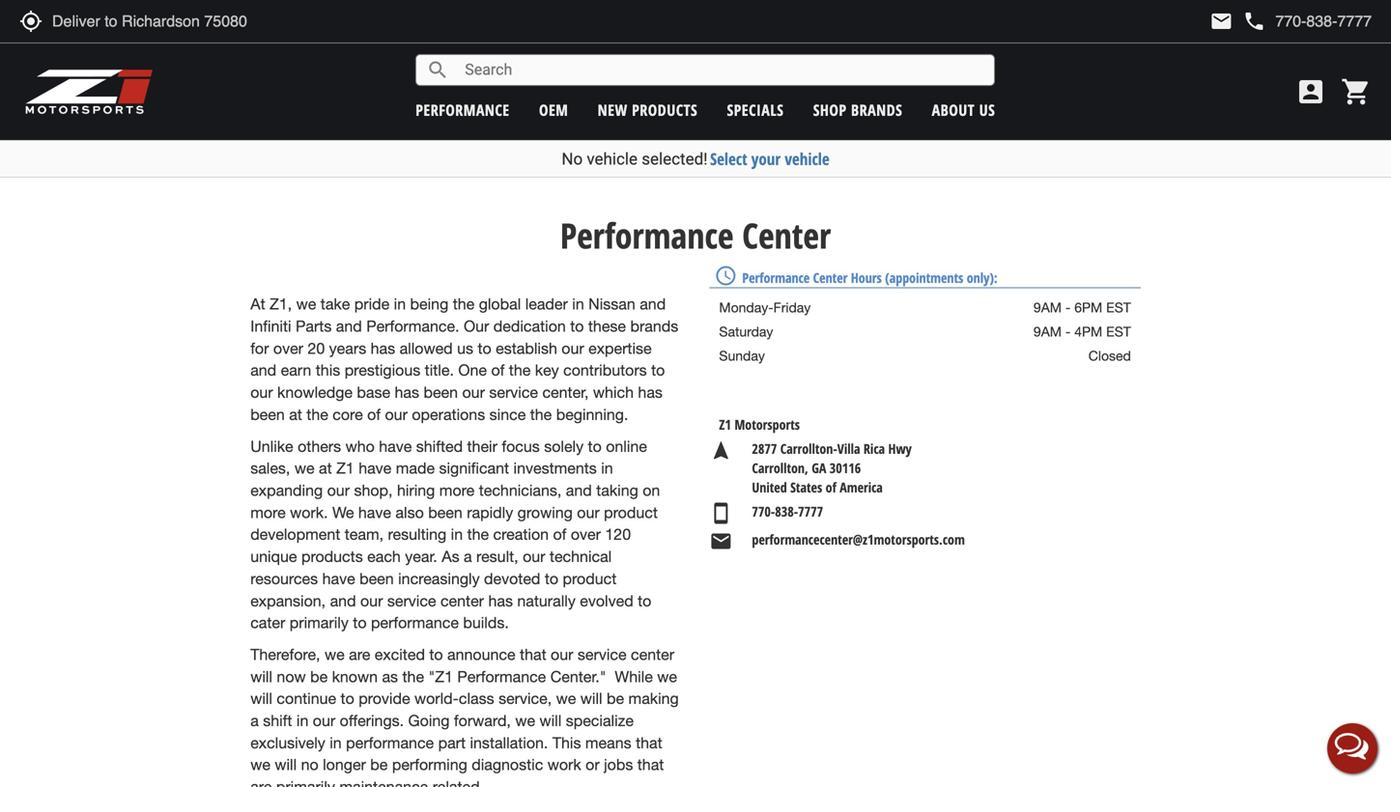 Task type: describe. For each thing, give the bounding box(es) containing it.
also
[[396, 504, 424, 522]]

to right solely
[[588, 437, 602, 455]]

technicians,
[[479, 482, 562, 499]]

shop,
[[354, 482, 393, 499]]

your
[[751, 148, 781, 170]]

others
[[298, 437, 341, 455]]

1 vertical spatial be
[[607, 690, 624, 708]]

no
[[562, 149, 583, 169]]

no
[[301, 756, 319, 774]]

we up specialize
[[556, 690, 576, 708]]

in up performance. at the top left
[[394, 295, 406, 313]]

(appointments
[[885, 269, 963, 287]]

sunday
[[719, 348, 765, 364]]

expansion,
[[250, 592, 326, 610]]

therefore, we are excited to announce that our service center will now be known as the "z1 performance center."  while we will continue to provide world-class service, we will be making a shift in our offerings. going forward, we will specialize exclusively in performance part installation. this means that we will no longer be performing diagnostic work or jobs that are primarily maintenance related.
[[250, 646, 679, 787]]

20
[[308, 339, 325, 357]]

shopping_cart link
[[1336, 76, 1372, 107]]

new products link
[[598, 100, 698, 120]]

- for 4pm
[[1065, 324, 1071, 340]]

Search search field
[[449, 55, 994, 85]]

new products
[[598, 100, 698, 120]]

0 vertical spatial products
[[632, 100, 698, 120]]

team,
[[345, 526, 384, 544]]

provide
[[359, 690, 410, 708]]

30116
[[830, 459, 861, 477]]

unlike
[[250, 437, 293, 455]]

devoted
[[484, 570, 540, 588]]

shifted
[[416, 437, 463, 455]]

mail
[[1210, 10, 1233, 33]]

jobs
[[604, 756, 633, 774]]

contributors
[[563, 362, 647, 379]]

resources
[[250, 570, 318, 588]]

of down base
[[367, 406, 381, 424]]

has inside unlike others who have shifted their focus solely to online sales, we at z1 have made significant investments in expanding our shop, hiring more technicians, and taking on more work. we have also been rapidly growing our product development team, resulting in the creation of over 120 unique products each year. as a result, our technical resources have been increasingly devoted to product expansion, and our service center has naturally evolved to cater primarily to performance builds.
[[488, 592, 513, 610]]

significant
[[439, 460, 509, 477]]

our down 'for' at the left top of page
[[250, 384, 273, 402]]

related.
[[433, 778, 484, 787]]

work.
[[290, 504, 328, 522]]

the up our
[[453, 295, 475, 313]]

will up shift
[[250, 690, 272, 708]]

0 vertical spatial performance
[[416, 100, 510, 120]]

our down taking
[[577, 504, 600, 522]]

base
[[357, 384, 390, 402]]

villa
[[837, 440, 860, 458]]

in down continue
[[296, 712, 309, 730]]

est for 9am - 4pm est
[[1106, 324, 1131, 340]]

products inside unlike others who have shifted their focus solely to online sales, we at z1 have made significant investments in expanding our shop, hiring more technicians, and taking on more work. we have also been rapidly growing our product development team, resulting in the creation of over 120 unique products each year. as a result, our technical resources have been increasingly devoted to product expansion, and our service center has naturally evolved to cater primarily to performance builds.
[[301, 548, 363, 566]]

performance inside 'therefore, we are excited to announce that our service center will now be known as the "z1 performance center."  while we will continue to provide world-class service, we will be making a shift in our offerings. going forward, we will specialize exclusively in performance part installation. this means that we will no longer be performing diagnostic work or jobs that are primarily maintenance related.'
[[346, 734, 434, 752]]

our down continue
[[313, 712, 335, 730]]

"z1
[[428, 668, 453, 686]]

of inside "2877 carrollton-villa rica hwy carrollton, ga 30116 united states of america"
[[826, 478, 836, 497]]

key
[[535, 362, 559, 379]]

est for 9am - 6pm est
[[1106, 300, 1131, 316]]

will up specialize
[[580, 690, 602, 708]]

we down service,
[[515, 712, 535, 730]]

to down expertise
[[651, 362, 665, 379]]

shop
[[813, 100, 847, 120]]

have down shop,
[[358, 504, 391, 522]]

at z1, we take pride in being the global leader in nissan and infiniti parts and performance. our dedication to these brands for over 20 years has allowed us to establish our expertise and earn this prestigious title. one of the key contributors to our knowledge base has been our service center, which has been at the core of our operations since the beginning.
[[250, 295, 678, 424]]

0 vertical spatial that
[[520, 646, 546, 664]]

longer
[[323, 756, 366, 774]]

oem link
[[539, 100, 568, 120]]

vehicle inside "no vehicle selected! select your vehicle"
[[587, 149, 638, 169]]

to down known
[[341, 690, 354, 708]]

allowed
[[400, 339, 453, 357]]

been up unlike
[[250, 406, 285, 424]]

development
[[250, 526, 340, 544]]

of inside unlike others who have shifted their focus solely to online sales, we at z1 have made significant investments in expanding our shop, hiring more technicians, and taking on more work. we have also been rapidly growing our product development team, resulting in the creation of over 120 unique products each year. as a result, our technical resources have been increasingly devoted to product expansion, and our service center has naturally evolved to cater primarily to performance builds.
[[553, 526, 567, 544]]

to up "z1
[[429, 646, 443, 664]]

2877 carrollton-villa rica hwy carrollton, ga 30116 united states of america
[[752, 440, 912, 497]]

9am for 9am - 6pm est
[[1034, 300, 1062, 316]]

carrollton,
[[752, 459, 808, 477]]

select your vehicle link
[[710, 148, 830, 170]]

friday
[[774, 300, 811, 316]]

about us
[[932, 100, 995, 120]]

9am - 4pm est
[[1034, 324, 1131, 340]]

ga
[[812, 459, 826, 477]]

z1 motorsports
[[719, 415, 800, 434]]

have up made
[[379, 437, 412, 455]]

parts
[[296, 317, 332, 335]]

means
[[585, 734, 631, 752]]

smartphone
[[709, 502, 733, 525]]

core
[[333, 406, 363, 424]]

z1 inside unlike others who have shifted their focus solely to online sales, we at z1 have made significant investments in expanding our shop, hiring more technicians, and taking on more work. we have also been rapidly growing our product development team, resulting in the creation of over 120 unique products each year. as a result, our technical resources have been increasingly devoted to product expansion, and our service center has naturally evolved to cater primarily to performance builds.
[[336, 460, 354, 477]]

year.
[[405, 548, 437, 566]]

knowledge
[[277, 384, 353, 402]]

performance inside access_time performance center hours (appointments only):
[[742, 269, 810, 287]]

nissan
[[589, 295, 635, 313]]

the inside 'therefore, we are excited to announce that our service center will now be known as the "z1 performance center."  while we will continue to provide world-class service, we will be making a shift in our offerings. going forward, we will specialize exclusively in performance part installation. this means that we will no longer be performing diagnostic work or jobs that are primarily maintenance related.'
[[402, 668, 424, 686]]

rica
[[864, 440, 885, 458]]

performance link
[[416, 100, 510, 120]]

in up longer
[[330, 734, 342, 752]]

one
[[458, 362, 487, 379]]

who
[[345, 437, 375, 455]]

announce
[[447, 646, 516, 664]]

to up naturally at the left bottom of page
[[545, 570, 558, 588]]

expertise
[[588, 339, 652, 357]]

have up shop,
[[359, 460, 392, 477]]

dedication
[[493, 317, 566, 335]]

search
[[426, 58, 449, 82]]

growing
[[517, 504, 573, 522]]

rapidly
[[467, 504, 513, 522]]

to right evolved
[[638, 592, 652, 610]]

1 vertical spatial that
[[636, 734, 662, 752]]

in up as
[[451, 526, 463, 544]]

center inside access_time performance center hours (appointments only):
[[813, 269, 848, 287]]

0 vertical spatial be
[[310, 668, 328, 686]]

over inside unlike others who have shifted their focus solely to online sales, we at z1 have made significant investments in expanding our shop, hiring more technicians, and taking on more work. we have also been rapidly growing our product development team, resulting in the creation of over 120 unique products each year. as a result, our technical resources have been increasingly devoted to product expansion, and our service center has naturally evolved to cater primarily to performance builds.
[[571, 526, 601, 544]]

1 horizontal spatial performance
[[560, 212, 734, 259]]

unique
[[250, 548, 297, 566]]

been right also
[[428, 504, 463, 522]]

service inside 'therefore, we are excited to announce that our service center will now be known as the "z1 performance center."  while we will continue to provide world-class service, we will be making a shift in our offerings. going forward, we will specialize exclusively in performance part installation. this means that we will no longer be performing diagnostic work or jobs that are primarily maintenance related.'
[[578, 646, 627, 664]]

prestigious
[[345, 362, 420, 379]]

account_box link
[[1291, 76, 1331, 107]]

0 vertical spatial are
[[349, 646, 370, 664]]

our down naturally at the left bottom of page
[[551, 646, 573, 664]]

making
[[628, 690, 679, 708]]

770-838-7777 link
[[742, 502, 833, 525]]

1 horizontal spatial brands
[[851, 100, 903, 120]]

has right which
[[638, 384, 663, 402]]

work
[[548, 756, 581, 774]]

email
[[709, 530, 733, 553]]

have down team,
[[322, 570, 355, 588]]

builds.
[[463, 614, 509, 632]]

has up prestigious
[[371, 339, 395, 357]]

in up taking
[[601, 460, 613, 477]]

2877
[[752, 440, 777, 458]]

0 vertical spatial product
[[604, 504, 658, 522]]

1 vertical spatial product
[[563, 570, 617, 588]]

installation.
[[470, 734, 548, 752]]

will left "now"
[[250, 668, 272, 686]]

selected!
[[642, 149, 708, 169]]

4pm
[[1074, 324, 1103, 340]]

exclusively
[[250, 734, 325, 752]]

performing
[[392, 756, 467, 774]]



Task type: vqa. For each thing, say whether or not it's contained in the screenshot.
CLASS
yes



Task type: locate. For each thing, give the bounding box(es) containing it.
0 horizontal spatial performance
[[457, 668, 546, 686]]

service up while
[[578, 646, 627, 664]]

service down increasingly
[[387, 592, 436, 610]]

primarily down the expansion,
[[290, 614, 349, 632]]

known
[[332, 668, 378, 686]]

1 vertical spatial products
[[301, 548, 363, 566]]

offerings.
[[340, 712, 404, 730]]

and up years on the top left
[[336, 317, 362, 335]]

1 vertical spatial are
[[250, 778, 272, 787]]

been down title.
[[424, 384, 458, 402]]

access_time
[[714, 264, 738, 288]]

over inside at z1, we take pride in being the global leader in nissan and infiniti parts and performance. our dedication to these brands for over 20 years has allowed us to establish our expertise and earn this prestigious title. one of the key contributors to our knowledge base has been our service center, which has been at the core of our operations since the beginning.
[[273, 339, 303, 357]]

performance down search
[[416, 100, 510, 120]]

taking
[[596, 482, 638, 499]]

the inside unlike others who have shifted their focus solely to online sales, we at z1 have made significant investments in expanding our shop, hiring more technicians, and taking on more work. we have also been rapidly growing our product development team, resulting in the creation of over 120 unique products each year. as a result, our technical resources have been increasingly devoted to product expansion, and our service center has naturally evolved to cater primarily to performance builds.
[[467, 526, 489, 544]]

0 horizontal spatial at
[[289, 406, 302, 424]]

0 vertical spatial service
[[489, 384, 538, 402]]

1 vertical spatial center
[[631, 646, 674, 664]]

1 vertical spatial over
[[571, 526, 601, 544]]

of down ga on the right bottom of page
[[826, 478, 836, 497]]

0 horizontal spatial vehicle
[[587, 149, 638, 169]]

1 horizontal spatial vehicle
[[785, 148, 830, 170]]

0 vertical spatial primarily
[[290, 614, 349, 632]]

1 horizontal spatial at
[[319, 460, 332, 477]]

0 vertical spatial center
[[441, 592, 484, 610]]

creation
[[493, 526, 549, 544]]

1 vertical spatial z1
[[336, 460, 354, 477]]

are down exclusively in the bottom left of the page
[[250, 778, 272, 787]]

specials link
[[727, 100, 784, 120]]

monday-friday
[[719, 300, 811, 316]]

our
[[464, 317, 489, 335]]

result,
[[476, 548, 518, 566]]

at down knowledge
[[289, 406, 302, 424]]

vehicle right your
[[785, 148, 830, 170]]

est up closed
[[1106, 324, 1131, 340]]

the down establish
[[509, 362, 531, 379]]

on
[[643, 482, 660, 499]]

vehicle right "no"
[[587, 149, 638, 169]]

more down "significant"
[[439, 482, 475, 499]]

1 vertical spatial a
[[250, 712, 259, 730]]

1 horizontal spatial a
[[464, 548, 472, 566]]

will
[[250, 668, 272, 686], [250, 690, 272, 708], [580, 690, 602, 708], [540, 712, 562, 730], [275, 756, 297, 774]]

naturally
[[517, 592, 576, 610]]

0 vertical spatial est
[[1106, 300, 1131, 316]]

1 horizontal spatial are
[[349, 646, 370, 664]]

mail phone
[[1210, 10, 1266, 33]]

that
[[520, 646, 546, 664], [636, 734, 662, 752], [637, 756, 664, 774]]

1 vertical spatial est
[[1106, 324, 1131, 340]]

shop brands
[[813, 100, 903, 120]]

at inside at z1, we take pride in being the global leader in nissan and infiniti parts and performance. our dedication to these brands for over 20 years has allowed us to establish our expertise and earn this prestigious title. one of the key contributors to our knowledge base has been our service center, which has been at the core of our operations since the beginning.
[[289, 406, 302, 424]]

infiniti
[[250, 317, 291, 335]]

has
[[371, 339, 395, 357], [395, 384, 419, 402], [638, 384, 663, 402], [488, 592, 513, 610]]

center down increasingly
[[441, 592, 484, 610]]

performance inside 'therefore, we are excited to announce that our service center will now be known as the "z1 performance center."  while we will continue to provide world-class service, we will be making a shift in our offerings. going forward, we will specialize exclusively in performance part installation. this means that we will no longer be performing diagnostic work or jobs that are primarily maintenance related.'
[[457, 668, 546, 686]]

of
[[491, 362, 505, 379], [367, 406, 381, 424], [826, 478, 836, 497], [553, 526, 567, 544]]

1 vertical spatial service
[[387, 592, 436, 610]]

0 horizontal spatial service
[[387, 592, 436, 610]]

while
[[615, 668, 653, 686]]

2 - from the top
[[1065, 324, 1071, 340]]

1 vertical spatial at
[[319, 460, 332, 477]]

1 vertical spatial performance
[[742, 269, 810, 287]]

performance up nissan
[[560, 212, 734, 259]]

their
[[467, 437, 497, 455]]

center inside unlike others who have shifted their focus solely to online sales, we at z1 have made significant investments in expanding our shop, hiring more technicians, and taking on more work. we have also been rapidly growing our product development team, resulting in the creation of over 120 unique products each year. as a result, our technical resources have been increasingly devoted to product expansion, and our service center has naturally evolved to cater primarily to performance builds.
[[441, 592, 484, 610]]

- left 6pm
[[1065, 300, 1071, 316]]

shop brands link
[[813, 100, 903, 120]]

we
[[332, 504, 354, 522]]

no vehicle selected! select your vehicle
[[562, 148, 830, 170]]

est right 6pm
[[1106, 300, 1131, 316]]

center up while
[[631, 646, 674, 664]]

has down prestigious
[[395, 384, 419, 402]]

0 vertical spatial a
[[464, 548, 472, 566]]

that right means
[[636, 734, 662, 752]]

our down base
[[385, 406, 408, 424]]

2 horizontal spatial be
[[607, 690, 624, 708]]

performance down announce
[[457, 668, 546, 686]]

performancecenter@z1motorsports.com
[[752, 530, 965, 549]]

a inside 'therefore, we are excited to announce that our service center will now be known as the "z1 performance center."  while we will continue to provide world-class service, we will be making a shift in our offerings. going forward, we will specialize exclusively in performance part installation. this means that we will no longer be performing diagnostic work or jobs that are primarily maintenance related.'
[[250, 712, 259, 730]]

0 horizontal spatial z1
[[336, 460, 354, 477]]

about
[[932, 100, 975, 120]]

we inside at z1, we take pride in being the global leader in nissan and infiniti parts and performance. our dedication to these brands for over 20 years has allowed us to establish our expertise and earn this prestigious title. one of the key contributors to our knowledge base has been our service center, which has been at the core of our operations since the beginning.
[[296, 295, 316, 313]]

we down others
[[294, 460, 315, 477]]

770-
[[752, 502, 775, 521]]

the
[[453, 295, 475, 313], [509, 362, 531, 379], [307, 406, 328, 424], [530, 406, 552, 424], [467, 526, 489, 544], [402, 668, 424, 686]]

0 horizontal spatial are
[[250, 778, 272, 787]]

1 horizontal spatial be
[[370, 756, 388, 774]]

closed
[[1089, 348, 1131, 364]]

1 horizontal spatial service
[[489, 384, 538, 402]]

0 horizontal spatial more
[[250, 504, 286, 522]]

- left 4pm
[[1065, 324, 1071, 340]]

at
[[250, 295, 265, 313]]

center up friday
[[742, 212, 831, 259]]

and right the expansion,
[[330, 592, 356, 610]]

0 horizontal spatial a
[[250, 712, 259, 730]]

will down exclusively in the bottom left of the page
[[275, 756, 297, 774]]

1 horizontal spatial z1
[[719, 415, 731, 434]]

1 horizontal spatial center
[[631, 646, 674, 664]]

brands inside at z1, we take pride in being the global leader in nissan and infiniti parts and performance. our dedication to these brands for over 20 years has allowed us to establish our expertise and earn this prestigious title. one of the key contributors to our knowledge base has been our service center, which has been at the core of our operations since the beginning.
[[630, 317, 678, 335]]

and right nissan
[[640, 295, 666, 313]]

over up technical
[[571, 526, 601, 544]]

0 vertical spatial 9am
[[1034, 300, 1062, 316]]

and down 'for' at the left top of page
[[250, 362, 276, 379]]

about us link
[[932, 100, 995, 120]]

this
[[316, 362, 340, 379]]

access_time performance center hours (appointments only):
[[714, 264, 998, 288]]

our up contributors
[[562, 339, 584, 357]]

1 vertical spatial 9am
[[1034, 324, 1062, 340]]

2 vertical spatial be
[[370, 756, 388, 774]]

vehicle
[[785, 148, 830, 170], [587, 149, 638, 169]]

to up known
[[353, 614, 367, 632]]

more down 'expanding'
[[250, 504, 286, 522]]

diagnostic
[[472, 756, 543, 774]]

2 horizontal spatial service
[[578, 646, 627, 664]]

center left hours
[[813, 269, 848, 287]]

of down growing
[[553, 526, 567, 544]]

service
[[489, 384, 538, 402], [387, 592, 436, 610], [578, 646, 627, 664]]

hours
[[851, 269, 882, 287]]

z1 up navigation
[[719, 415, 731, 434]]

our up we on the bottom left of the page
[[327, 482, 350, 499]]

0 vertical spatial performance
[[560, 212, 734, 259]]

since
[[489, 406, 526, 424]]

primarily down no
[[276, 778, 335, 787]]

0 vertical spatial more
[[439, 482, 475, 499]]

monday-
[[719, 300, 774, 316]]

excited
[[375, 646, 425, 664]]

states
[[790, 478, 822, 497]]

forward,
[[454, 712, 511, 730]]

performancecenter@z1motorsports.com link
[[742, 530, 975, 553]]

1 9am from the top
[[1034, 300, 1062, 316]]

1 vertical spatial primarily
[[276, 778, 335, 787]]

2 vertical spatial service
[[578, 646, 627, 664]]

us
[[457, 339, 473, 357]]

z1 down who
[[336, 460, 354, 477]]

9am left 6pm
[[1034, 300, 1062, 316]]

at inside unlike others who have shifted their focus solely to online sales, we at z1 have made significant investments in expanding our shop, hiring more technicians, and taking on more work. we have also been rapidly growing our product development team, resulting in the creation of over 120 unique products each year. as a result, our technical resources have been increasingly devoted to product expansion, and our service center has naturally evolved to cater primarily to performance builds.
[[319, 460, 332, 477]]

0 horizontal spatial over
[[273, 339, 303, 357]]

a inside unlike others who have shifted their focus solely to online sales, we at z1 have made significant investments in expanding our shop, hiring more technicians, and taking on more work. we have also been rapidly growing our product development team, resulting in the creation of over 120 unique products each year. as a result, our technical resources have been increasingly devoted to product expansion, and our service center has naturally evolved to cater primarily to performance builds.
[[464, 548, 472, 566]]

we up making
[[657, 668, 677, 686]]

account_box
[[1296, 76, 1326, 107]]

take
[[321, 295, 350, 313]]

the down knowledge
[[307, 406, 328, 424]]

service up "since" at left bottom
[[489, 384, 538, 402]]

only):
[[967, 269, 998, 287]]

2 vertical spatial that
[[637, 756, 664, 774]]

- for 6pm
[[1065, 300, 1071, 316]]

our down creation
[[523, 548, 545, 566]]

brands right shop
[[851, 100, 903, 120]]

that right jobs
[[637, 756, 664, 774]]

performance.
[[366, 317, 459, 335]]

to left these
[[570, 317, 584, 335]]

evolved
[[580, 592, 633, 610]]

2 est from the top
[[1106, 324, 1131, 340]]

we inside unlike others who have shifted their focus solely to online sales, we at z1 have made significant investments in expanding our shop, hiring more technicians, and taking on more work. we have also been rapidly growing our product development team, resulting in the creation of over 120 unique products each year. as a result, our technical resources have been increasingly devoted to product expansion, and our service center has naturally evolved to cater primarily to performance builds.
[[294, 460, 315, 477]]

service inside at z1, we take pride in being the global leader in nissan and infiniti parts and performance. our dedication to these brands for over 20 years has allowed us to establish our expertise and earn this prestigious title. one of the key contributors to our knowledge base has been our service center, which has been at the core of our operations since the beginning.
[[489, 384, 538, 402]]

we up known
[[325, 646, 345, 664]]

technical
[[550, 548, 612, 566]]

770-838-7777
[[752, 502, 823, 521]]

1 horizontal spatial more
[[439, 482, 475, 499]]

we down exclusively in the bottom left of the page
[[250, 756, 270, 774]]

been down each on the bottom left of the page
[[359, 570, 394, 588]]

be up maintenance
[[370, 756, 388, 774]]

years
[[329, 339, 366, 357]]

service inside unlike others who have shifted their focus solely to online sales, we at z1 have made significant investments in expanding our shop, hiring more technicians, and taking on more work. we have also been rapidly growing our product development team, resulting in the creation of over 120 unique products each year. as a result, our technical resources have been increasingly devoted to product expansion, and our service center has naturally evolved to cater primarily to performance builds.
[[387, 592, 436, 610]]

focus
[[502, 437, 540, 455]]

are up known
[[349, 646, 370, 664]]

the down center,
[[530, 406, 552, 424]]

performance
[[416, 100, 510, 120], [371, 614, 459, 632], [346, 734, 434, 752]]

our down each on the bottom left of the page
[[360, 592, 383, 610]]

1 horizontal spatial products
[[632, 100, 698, 120]]

0 vertical spatial brands
[[851, 100, 903, 120]]

1 vertical spatial -
[[1065, 324, 1071, 340]]

of right one
[[491, 362, 505, 379]]

in right leader
[[572, 295, 584, 313]]

these
[[588, 317, 626, 335]]

has down the 'devoted'
[[488, 592, 513, 610]]

0 horizontal spatial be
[[310, 668, 328, 686]]

9am - 6pm est
[[1034, 300, 1131, 316]]

2 vertical spatial performance
[[346, 734, 434, 752]]

1 vertical spatial more
[[250, 504, 286, 522]]

primarily inside unlike others who have shifted their focus solely to online sales, we at z1 have made significant investments in expanding our shop, hiring more technicians, and taking on more work. we have also been rapidly growing our product development team, resulting in the creation of over 120 unique products each year. as a result, our technical resources have been increasingly devoted to product expansion, and our service center has naturally evolved to cater primarily to performance builds.
[[290, 614, 349, 632]]

a left shift
[[250, 712, 259, 730]]

global
[[479, 295, 521, 313]]

z1 motorsports logo image
[[24, 68, 154, 116]]

0 vertical spatial at
[[289, 406, 302, 424]]

we up parts
[[296, 295, 316, 313]]

1 vertical spatial performance
[[371, 614, 459, 632]]

9am for 9am - 4pm est
[[1034, 324, 1062, 340]]

products up selected!
[[632, 100, 698, 120]]

us
[[979, 100, 995, 120]]

0 vertical spatial center
[[742, 212, 831, 259]]

product up 120
[[604, 504, 658, 522]]

center inside 'therefore, we are excited to announce that our service center will now be known as the "z1 performance center."  while we will continue to provide world-class service, we will be making a shift in our offerings. going forward, we will specialize exclusively in performance part installation. this means that we will no longer be performing diagnostic work or jobs that are primarily maintenance related.'
[[631, 646, 674, 664]]

0 horizontal spatial brands
[[630, 317, 678, 335]]

in
[[394, 295, 406, 313], [572, 295, 584, 313], [601, 460, 613, 477], [451, 526, 463, 544], [296, 712, 309, 730], [330, 734, 342, 752]]

pride
[[354, 295, 390, 313]]

primarily inside 'therefore, we are excited to announce that our service center will now be known as the "z1 performance center."  while we will continue to provide world-class service, we will be making a shift in our offerings. going forward, we will specialize exclusively in performance part installation. this means that we will no longer be performing diagnostic work or jobs that are primarily maintenance related.'
[[276, 778, 335, 787]]

over up earn
[[273, 339, 303, 357]]

my_location
[[19, 10, 43, 33]]

be up specialize
[[607, 690, 624, 708]]

product
[[604, 504, 658, 522], [563, 570, 617, 588]]

1 est from the top
[[1106, 300, 1131, 316]]

2 horizontal spatial performance
[[742, 269, 810, 287]]

operations
[[412, 406, 485, 424]]

select
[[710, 148, 747, 170]]

0 vertical spatial over
[[273, 339, 303, 357]]

expanding
[[250, 482, 323, 499]]

unlike others who have shifted their focus solely to online sales, we at z1 have made significant investments in expanding our shop, hiring more technicians, and taking on more work. we have also been rapidly growing our product development team, resulting in the creation of over 120 unique products each year. as a result, our technical resources have been increasingly devoted to product expansion, and our service center has naturally evolved to cater primarily to performance builds.
[[250, 437, 660, 632]]

for
[[250, 339, 269, 357]]

oem
[[539, 100, 568, 120]]

performance down offerings.
[[346, 734, 434, 752]]

be
[[310, 668, 328, 686], [607, 690, 624, 708], [370, 756, 388, 774]]

and
[[640, 295, 666, 313], [336, 317, 362, 335], [250, 362, 276, 379], [566, 482, 592, 499], [330, 592, 356, 610]]

2 9am from the top
[[1034, 324, 1062, 340]]

performance up monday-friday
[[742, 269, 810, 287]]

our down one
[[462, 384, 485, 402]]

2 vertical spatial performance
[[457, 668, 546, 686]]

0 horizontal spatial products
[[301, 548, 363, 566]]

at down others
[[319, 460, 332, 477]]

z1,
[[270, 295, 292, 313]]

investments
[[514, 460, 597, 477]]

0 vertical spatial z1
[[719, 415, 731, 434]]

to right us at the left of page
[[478, 339, 491, 357]]

1 vertical spatial center
[[813, 269, 848, 287]]

center
[[742, 212, 831, 259], [813, 269, 848, 287]]

1 vertical spatial brands
[[630, 317, 678, 335]]

0 vertical spatial -
[[1065, 300, 1071, 316]]

title.
[[425, 362, 454, 379]]

therefore,
[[250, 646, 320, 664]]

specialize
[[566, 712, 634, 730]]

service,
[[499, 690, 552, 708]]

the down rapidly
[[467, 526, 489, 544]]

cater
[[250, 614, 285, 632]]

brands up expertise
[[630, 317, 678, 335]]

hwy
[[888, 440, 912, 458]]

and down the investments
[[566, 482, 592, 499]]

9am left 4pm
[[1034, 324, 1062, 340]]

product down technical
[[563, 570, 617, 588]]

838-
[[775, 502, 798, 521]]

0 horizontal spatial center
[[441, 592, 484, 610]]

motorsports
[[735, 415, 800, 434]]

online
[[606, 437, 647, 455]]

will up this
[[540, 712, 562, 730]]

performance up excited
[[371, 614, 459, 632]]

performance inside unlike others who have shifted their focus solely to online sales, we at z1 have made significant investments in expanding our shop, hiring more technicians, and taking on more work. we have also been rapidly growing our product development team, resulting in the creation of over 120 unique products each year. as a result, our technical resources have been increasingly devoted to product expansion, and our service center has naturally evolved to cater primarily to performance builds.
[[371, 614, 459, 632]]

1 - from the top
[[1065, 300, 1071, 316]]

1 horizontal spatial over
[[571, 526, 601, 544]]

a
[[464, 548, 472, 566], [250, 712, 259, 730]]



